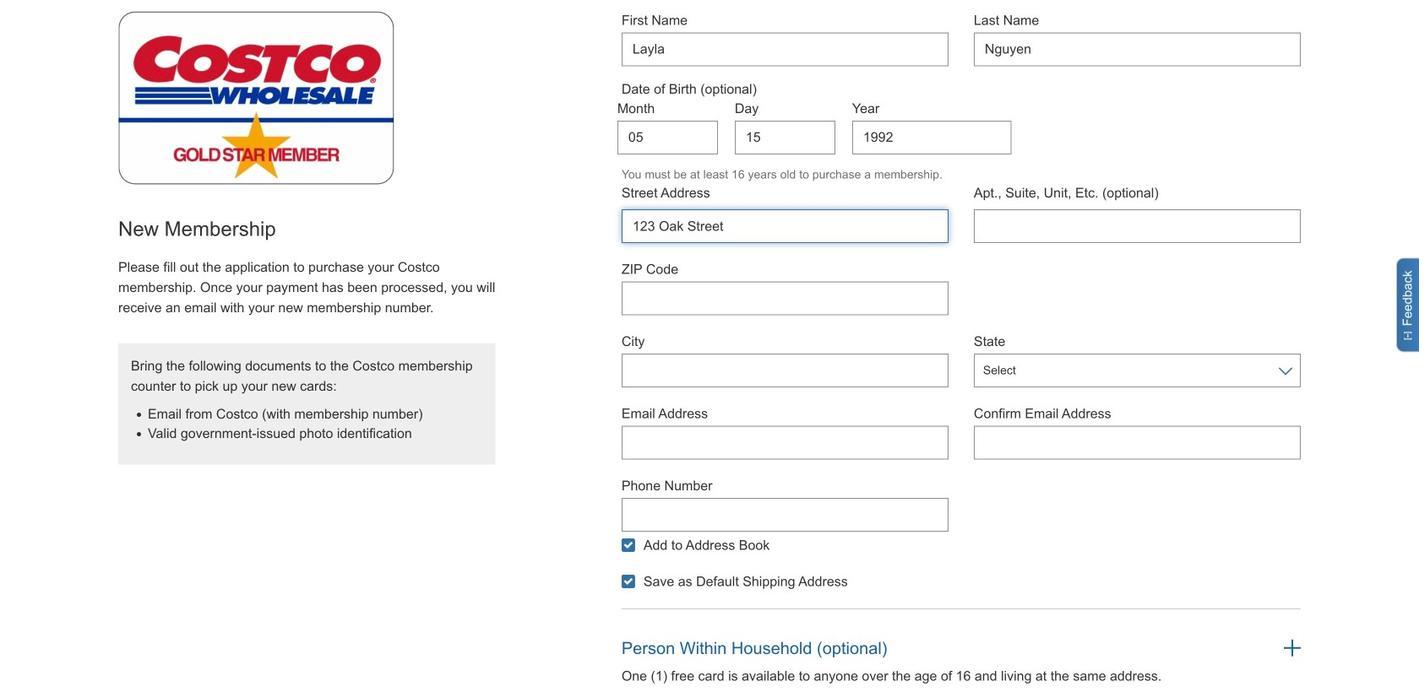 Task type: vqa. For each thing, say whether or not it's contained in the screenshot.
Decrease Quantity icon associated with Add to List  Oreo Cookies Variety Pack, 60-count image's Increase Quantity icon
no



Task type: locate. For each thing, give the bounding box(es) containing it.
None text field
[[622, 210, 949, 244], [622, 282, 949, 316], [622, 210, 949, 244], [622, 282, 949, 316]]

None email field
[[622, 426, 949, 460], [974, 426, 1301, 460], [622, 426, 949, 460], [974, 426, 1301, 460]]

YYYY text field
[[853, 121, 1012, 154]]

costco gold star membership card image
[[118, 11, 395, 185]]

None text field
[[622, 33, 949, 66], [974, 33, 1301, 66], [974, 210, 1301, 244], [622, 354, 949, 388], [622, 499, 949, 533], [622, 33, 949, 66], [974, 33, 1301, 66], [974, 210, 1301, 244], [622, 354, 949, 388], [622, 499, 949, 533]]



Task type: describe. For each thing, give the bounding box(es) containing it.
DD text field
[[735, 121, 836, 154]]

MM text field
[[618, 121, 718, 154]]



